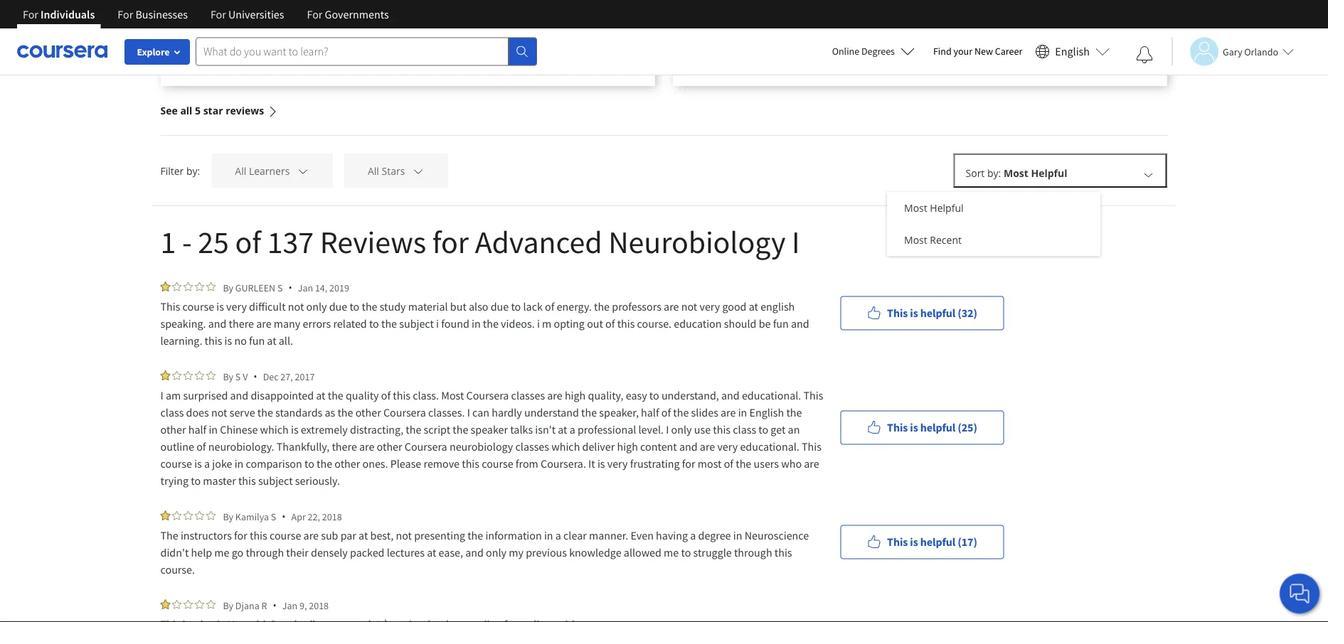 Task type: locate. For each thing, give the bounding box(es) containing it.
also
[[469, 300, 489, 314]]

0 vertical spatial class
[[161, 406, 184, 420]]

by inside by djana r • jan 9, 2018
[[223, 600, 234, 612]]

users
[[754, 457, 779, 471]]

understand inside i am surprised and disappointed at the quality of this class. most coursera classes are high quality, easy to understand, and educational. this class does not serve the standards as the other coursera classes. i can hardly understand the speaker, half of the slides are in english the other half in chinese which is extremely distracting, the script the speaker talks isn't at a professional level. i only use this class to get an outline of neurobiology. thankfully, there are other coursera neurobiology classes which deliver high content and are very educational. this course is a joke in comparison to the other ones. please remove this course from coursera. it is very frustrating for most of the users who are trying to master this subject seriously.
[[525, 406, 579, 420]]

this inside this course is very difficult not only due to the study material but also due to lack of energy. the professors are not very good at english speaking. and there are many errors related to the subject i found in the videos. i m opting out of this course. education should be fun and learning. this is no fun at all.
[[161, 300, 180, 314]]

by left the kamilya
[[223, 511, 234, 524]]

there inside i am surprised and disappointed at the quality of this class. most coursera classes are high quality, easy to understand, and educational. this class does not serve the standards as the other coursera classes. i can hardly understand the speaker, half of the slides are in english the other half in chinese which is extremely distracting, the script the speaker talks isn't at a professional level. i only use this class to get an outline of neurobiology. thankfully, there are other coursera neurobiology classes which deliver high content and are very educational. this course is a joke in comparison to the other ones. please remove this course from coursera. it is very frustrating for most of the users who are trying to master this subject seriously.
[[332, 440, 357, 454]]

jan for by djana r • jan 9, 2018
[[282, 600, 298, 612]]

most helpful
[[905, 201, 964, 215]]

the inside all information on this course is very useful for me. now i can without any problem understand the hard themes in neurobiology. thank you.
[[178, 8, 193, 22]]

0 vertical spatial helpful
[[1032, 167, 1068, 180]]

0 vertical spatial subject
[[399, 317, 434, 331]]

i right the now
[[443, 0, 446, 5]]

any
[[507, 0, 524, 5]]

1 vertical spatial fun
[[249, 334, 265, 348]]

3 for from the left
[[211, 7, 226, 21]]

star image
[[206, 282, 216, 292], [183, 371, 193, 381], [195, 371, 205, 381], [206, 371, 216, 381], [195, 511, 205, 521], [183, 600, 193, 610], [195, 600, 205, 610], [206, 600, 216, 610]]

for up go
[[234, 529, 248, 543]]

0 horizontal spatial through
[[246, 546, 284, 560]]

s left v
[[236, 370, 241, 383]]

helpful left the (32)
[[921, 306, 956, 321]]

2 through from the left
[[735, 546, 773, 560]]

1 vertical spatial helpful
[[931, 201, 964, 215]]

presenting
[[414, 529, 465, 543]]

new
[[975, 45, 994, 58]]

1 vertical spatial only
[[672, 423, 692, 437]]

fun right the be
[[773, 317, 789, 331]]

is left the no
[[225, 334, 232, 348]]

s for course
[[271, 511, 276, 524]]

half
[[641, 406, 660, 420], [188, 423, 207, 437]]

0 horizontal spatial chevron down image
[[297, 165, 310, 178]]

neuroscience
[[745, 529, 809, 543]]

1 vertical spatial s
[[236, 370, 241, 383]]

quality,
[[588, 389, 624, 403]]

0 horizontal spatial which
[[260, 423, 289, 437]]

is inside this is helpful (17) button
[[911, 536, 919, 550]]

filled star image up the
[[161, 511, 170, 521]]

2018 inside by kamilya s • apr 22, 2018
[[322, 511, 342, 524]]

1 vertical spatial can
[[473, 406, 490, 420]]

0 horizontal spatial only
[[306, 300, 327, 314]]

i up english
[[792, 222, 800, 262]]

by
[[223, 282, 234, 294], [223, 370, 234, 383], [223, 511, 234, 524], [223, 600, 234, 612]]

• for disappointed
[[254, 370, 257, 384]]

this course is very difficult not only due to the study material but also due to lack of energy. the professors are not very good at english speaking. and there are many errors related to the subject i found in the videos. i m opting out of this course. education should be fun and learning. this is no fun at all.
[[161, 300, 812, 348]]

of up level. at the left of the page
[[662, 406, 671, 420]]

by inside by kamilya s • apr 22, 2018
[[223, 511, 234, 524]]

0 horizontal spatial high
[[565, 389, 586, 403]]

helpful left (25)
[[921, 421, 956, 435]]

0 horizontal spatial helpful
[[931, 201, 964, 215]]

your
[[954, 45, 973, 58]]

1 horizontal spatial chevron down image
[[412, 165, 425, 178]]

1 vertical spatial neurobiology.
[[208, 440, 274, 454]]

2 vertical spatial only
[[486, 546, 507, 560]]

1 horizontal spatial there
[[332, 440, 357, 454]]

there
[[229, 317, 254, 331], [332, 440, 357, 454]]

in down on in the left top of the page
[[258, 8, 267, 22]]

themes
[[220, 8, 255, 22]]

kamilya
[[236, 511, 269, 524]]

2 horizontal spatial s
[[278, 282, 283, 294]]

other down quality
[[356, 406, 381, 420]]

classes
[[512, 389, 545, 403], [516, 440, 550, 454]]

2 filled star image from the top
[[161, 511, 170, 521]]

not up many
[[288, 300, 304, 314]]

chevron down image
[[297, 165, 310, 178], [412, 165, 425, 178]]

english inside button
[[1056, 44, 1090, 59]]

sort by: most helpful
[[966, 167, 1068, 180]]

and inside the instructors for this course are sub par at best, not presenting the information in a clear manner. even having a degree in neuroscience didn't help me go through their densely packed lectures at ease, and only my previous knowledge allowed me to struggle through this course.
[[466, 546, 484, 560]]

and right ease, at the bottom left of page
[[466, 546, 484, 560]]

is
[[319, 0, 327, 5], [217, 300, 224, 314], [911, 306, 919, 321], [225, 334, 232, 348], [911, 421, 919, 435], [291, 423, 299, 437], [194, 457, 202, 471], [598, 457, 605, 471], [911, 536, 919, 550]]

0 vertical spatial can
[[448, 0, 465, 5]]

0 vertical spatial filled star image
[[161, 371, 170, 381]]

1 horizontal spatial i
[[537, 317, 540, 331]]

is inside the this is helpful (25) button
[[911, 421, 919, 435]]

2018 inside by djana r • jan 9, 2018
[[309, 600, 329, 612]]

are left sub
[[304, 529, 319, 543]]

1 me from the left
[[214, 546, 230, 560]]

only left use
[[672, 423, 692, 437]]

for inside i am surprised and disappointed at the quality of this class. most coursera classes are high quality, easy to understand, and educational. this class does not serve the standards as the other coursera classes. i can hardly understand the speaker, half of the slides are in english the other half in chinese which is extremely distracting, the script the speaker talks isn't at a professional level. i only use this class to get an outline of neurobiology. thankfully, there are other coursera neurobiology classes which deliver high content and are very educational. this course is a joke in comparison to the other ones. please remove this course from coursera. it is very frustrating for most of the users who are trying to master this subject seriously.
[[682, 457, 696, 471]]

by: for filter
[[186, 164, 200, 178]]

course. inside this course is very difficult not only due to the study material but also due to lack of energy. the professors are not very good at english speaking. and there are many errors related to the subject i found in the videos. i m opting out of this course. education should be fun and learning. this is no fun at all.
[[637, 317, 672, 331]]

can inside all information on this course is very useful for me. now i can without any problem understand the hard themes in neurobiology. thank you.
[[448, 0, 465, 5]]

only
[[306, 300, 327, 314], [672, 423, 692, 437], [486, 546, 507, 560]]

i
[[436, 317, 439, 331], [537, 317, 540, 331]]

0 vertical spatial understand
[[569, 0, 624, 5]]

class down am
[[161, 406, 184, 420]]

3 by from the top
[[223, 511, 234, 524]]

filled star image for the
[[161, 511, 170, 521]]

does
[[186, 406, 209, 420]]

0 vertical spatial helpful
[[921, 306, 956, 321]]

s inside by kamilya s • apr 22, 2018
[[271, 511, 276, 524]]

is left (17)
[[911, 536, 919, 550]]

to right easy
[[650, 389, 660, 403]]

errors
[[303, 317, 331, 331]]

of right quality
[[381, 389, 391, 403]]

subject down material
[[399, 317, 434, 331]]

degree
[[699, 529, 731, 543]]

a
[[570, 423, 576, 437], [204, 457, 210, 471], [556, 529, 561, 543], [691, 529, 696, 543]]

2 i from the left
[[537, 317, 540, 331]]

very inside all information on this course is very useful for me. now i can without any problem understand the hard themes in neurobiology. thank you.
[[329, 0, 349, 5]]

0 vertical spatial jan
[[298, 282, 313, 294]]

helpful for (25)
[[921, 421, 956, 435]]

only inside the instructors for this course are sub par at best, not presenting the information in a clear manner. even having a degree in neuroscience didn't help me go through their densely packed lectures at ease, and only my previous knowledge allowed me to struggle through this course.
[[486, 546, 507, 560]]

0 vertical spatial information
[[192, 0, 248, 5]]

on
[[251, 0, 263, 5]]

i left m
[[537, 317, 540, 331]]

0 horizontal spatial due
[[329, 300, 348, 314]]

education
[[674, 317, 722, 331]]

1 helpful from the top
[[921, 306, 956, 321]]

helpful for (17)
[[921, 536, 956, 550]]

2 by from the top
[[223, 370, 234, 383]]

this right use
[[713, 423, 731, 437]]

0 horizontal spatial subject
[[258, 474, 293, 488]]

the right as
[[338, 406, 353, 420]]

understand
[[569, 0, 624, 5], [525, 406, 579, 420]]

to left lack
[[511, 300, 521, 314]]

•
[[289, 281, 292, 295], [254, 370, 257, 384], [282, 510, 286, 524], [273, 599, 277, 613]]

by gurleen s • jan 14, 2019
[[223, 281, 349, 295]]

coursera down class.
[[384, 406, 426, 420]]

go
[[232, 546, 244, 560]]

jan inside by djana r • jan 9, 2018
[[282, 600, 298, 612]]

professors
[[612, 300, 662, 314]]

0 horizontal spatial there
[[229, 317, 254, 331]]

no
[[234, 334, 247, 348]]

not up lectures
[[396, 529, 412, 543]]

extremely
[[301, 423, 348, 437]]

2 helpful from the top
[[921, 421, 956, 435]]

1 horizontal spatial fun
[[773, 317, 789, 331]]

0 horizontal spatial english
[[750, 406, 785, 420]]

by for for
[[223, 511, 234, 524]]

by djana r • jan 9, 2018
[[223, 599, 329, 613]]

jan left 14,
[[298, 282, 313, 294]]

2 filled star image from the top
[[161, 600, 170, 610]]

be
[[759, 317, 771, 331]]

filled star image
[[161, 282, 170, 292], [161, 600, 170, 610]]

very up most
[[718, 440, 738, 454]]

as
[[325, 406, 335, 420]]

subject inside i am surprised and disappointed at the quality of this class. most coursera classes are high quality, easy to understand, and educational. this class does not serve the standards as the other coursera classes. i can hardly understand the speaker, half of the slides are in english the other half in chinese which is extremely distracting, the script the speaker talks isn't at a professional level. i only use this class to get an outline of neurobiology. thankfully, there are other coursera neurobiology classes which deliver high content and are very educational. this course is a joke in comparison to the other ones. please remove this course from coursera. it is very frustrating for most of the users who are trying to master this subject seriously.
[[258, 474, 293, 488]]

apr
[[291, 511, 306, 524]]

understand right problem
[[569, 0, 624, 5]]

filled star image for by gurleen s • jan 14, 2019
[[161, 282, 170, 292]]

subject
[[399, 317, 434, 331], [258, 474, 293, 488]]

0 horizontal spatial information
[[192, 0, 248, 5]]

i left am
[[161, 389, 164, 403]]

very up education
[[700, 300, 720, 314]]

this is helpful (32)
[[888, 306, 978, 321]]

star image
[[172, 282, 182, 292], [183, 282, 193, 292], [195, 282, 205, 292], [172, 371, 182, 381], [172, 511, 182, 521], [183, 511, 193, 521], [206, 511, 216, 521], [172, 600, 182, 610]]

instructors
[[181, 529, 232, 543]]

0 vertical spatial only
[[306, 300, 327, 314]]

at up as
[[316, 389, 326, 403]]

neurobiology. inside all information on this course is very useful for me. now i can without any problem understand the hard themes in neurobiology. thank you.
[[269, 8, 335, 22]]

study
[[380, 300, 406, 314]]

understand inside all information on this course is very useful for me. now i can without any problem understand the hard themes in neurobiology. thank you.
[[569, 0, 624, 5]]

1 horizontal spatial can
[[473, 406, 490, 420]]

by inside by s v • dec 27, 2017
[[223, 370, 234, 383]]

by: right filter on the left top of page
[[186, 164, 200, 178]]

of right most
[[724, 457, 734, 471]]

classes up hardly
[[512, 389, 545, 403]]

0 vertical spatial course.
[[637, 317, 672, 331]]

english inside i am surprised and disappointed at the quality of this class. most coursera classes are high quality, easy to understand, and educational. this class does not serve the standards as the other coursera classes. i can hardly understand the speaker, half of the slides are in english the other half in chinese which is extremely distracting, the script the speaker talks isn't at a professional level. i only use this class to get an outline of neurobiology. thankfully, there are other coursera neurobiology classes which deliver high content and are very educational. this course is a joke in comparison to the other ones. please remove this course from coursera. it is very frustrating for most of the users who are trying to master this subject seriously.
[[750, 406, 785, 420]]

most recent menu item
[[888, 224, 1101, 256]]

1 vertical spatial there
[[332, 440, 357, 454]]

1 chevron down image from the left
[[297, 165, 310, 178]]

0 vertical spatial half
[[641, 406, 660, 420]]

0 vertical spatial which
[[260, 423, 289, 437]]

1 filled star image from the top
[[161, 371, 170, 381]]

by: right sort at the right top of the page
[[988, 167, 1002, 180]]

0 horizontal spatial half
[[188, 423, 207, 437]]

3 helpful from the top
[[921, 536, 956, 550]]

0 vertical spatial english
[[1056, 44, 1090, 59]]

• for course
[[282, 510, 286, 524]]

universities
[[228, 7, 284, 21]]

most recent
[[905, 233, 962, 247]]

2 due from the left
[[491, 300, 509, 314]]

from
[[516, 457, 539, 471]]

dec
[[263, 370, 279, 383]]

the right presenting
[[468, 529, 483, 543]]

me left go
[[214, 546, 230, 560]]

1 horizontal spatial through
[[735, 546, 773, 560]]

0 vertical spatial filled star image
[[161, 282, 170, 292]]

information
[[192, 0, 248, 5], [486, 529, 542, 543]]

in down also in the left of the page
[[472, 317, 481, 331]]

2 me from the left
[[664, 546, 679, 560]]

knowledge
[[570, 546, 622, 560]]

1 horizontal spatial due
[[491, 300, 509, 314]]

for up the you.
[[383, 0, 396, 5]]

by for surprised
[[223, 370, 234, 383]]

only up errors
[[306, 300, 327, 314]]

isn't
[[535, 423, 556, 437]]

0 vertical spatial classes
[[512, 389, 545, 403]]

to right the trying
[[191, 474, 201, 488]]

1 horizontal spatial by:
[[988, 167, 1002, 180]]

are up most
[[700, 440, 716, 454]]

can right the now
[[448, 0, 465, 5]]

this inside all information on this course is very useful for me. now i can without any problem understand the hard themes in neurobiology. thank you.
[[265, 0, 283, 5]]

1 vertical spatial subject
[[258, 474, 293, 488]]

fun right the no
[[249, 334, 265, 348]]

1 horizontal spatial subject
[[399, 317, 434, 331]]

explore button
[[125, 39, 190, 65]]

is left (25)
[[911, 421, 919, 435]]

there down extremely
[[332, 440, 357, 454]]

is up for governments
[[319, 0, 327, 5]]

1 horizontal spatial english
[[1056, 44, 1090, 59]]

0 vertical spatial s
[[278, 282, 283, 294]]

1 vertical spatial 2018
[[309, 600, 329, 612]]

2 horizontal spatial only
[[672, 423, 692, 437]]

due
[[329, 300, 348, 314], [491, 300, 509, 314]]

1 vertical spatial understand
[[525, 406, 579, 420]]

jan inside by gurleen s • jan 14, 2019
[[298, 282, 313, 294]]

1 vertical spatial coursera
[[384, 406, 426, 420]]

4 by from the top
[[223, 600, 234, 612]]

• for difficult
[[289, 281, 292, 295]]

and up 'serve'
[[230, 389, 249, 403]]

good
[[723, 300, 747, 314]]

the inside the instructors for this course are sub par at best, not presenting the information in a clear manner. even having a degree in neuroscience didn't help me go through their densely packed lectures at ease, and only my previous knowledge allowed me to struggle through this course.
[[468, 529, 483, 543]]

menu containing most helpful
[[888, 192, 1101, 256]]

0 horizontal spatial me
[[214, 546, 230, 560]]

helpful left (17)
[[921, 536, 956, 550]]

is inside all information on this course is very useful for me. now i can without any problem understand the hard themes in neurobiology. thank you.
[[319, 0, 327, 5]]

professional
[[578, 423, 637, 437]]

most up classes.
[[441, 389, 464, 403]]

their
[[286, 546, 309, 560]]

1 horizontal spatial s
[[271, 511, 276, 524]]

online degrees button
[[821, 36, 927, 67]]

material
[[408, 300, 448, 314]]

0 vertical spatial there
[[229, 317, 254, 331]]

understand up "isn't"
[[525, 406, 579, 420]]

1 vertical spatial classes
[[516, 440, 550, 454]]

chevron down image
[[1143, 168, 1156, 181]]

course. down professors
[[637, 317, 672, 331]]

1 vertical spatial high
[[617, 440, 638, 454]]

should
[[724, 317, 757, 331]]

par
[[341, 529, 357, 543]]

for businesses
[[118, 7, 188, 21]]

ease,
[[439, 546, 463, 560]]

are inside the instructors for this course are sub par at best, not presenting the information in a clear manner. even having a degree in neuroscience didn't help me go through their densely packed lectures at ease, and only my previous knowledge allowed me to struggle through this course.
[[304, 529, 319, 543]]

1 vertical spatial filled star image
[[161, 511, 170, 521]]

not
[[288, 300, 304, 314], [682, 300, 698, 314], [211, 406, 227, 420], [396, 529, 412, 543]]

0 vertical spatial fun
[[773, 317, 789, 331]]

most helpful menu item
[[888, 192, 1101, 224]]

standards
[[276, 406, 323, 420]]

in inside all information on this course is very useful for me. now i can without any problem understand the hard themes in neurobiology. thank you.
[[258, 8, 267, 22]]

s inside by gurleen s • jan 14, 2019
[[278, 282, 283, 294]]

2 for from the left
[[118, 7, 133, 21]]

1 for from the left
[[23, 7, 38, 21]]

• left 14,
[[289, 281, 292, 295]]

and down use
[[680, 440, 698, 454]]

which up coursera.
[[552, 440, 580, 454]]

course right on in the left top of the page
[[285, 0, 317, 5]]

for for businesses
[[118, 7, 133, 21]]

2 vertical spatial s
[[271, 511, 276, 524]]

through
[[246, 546, 284, 560], [735, 546, 773, 560]]

talks
[[511, 423, 533, 437]]

deliver
[[583, 440, 615, 454]]

didn't
[[161, 546, 189, 560]]

1 vertical spatial helpful
[[921, 421, 956, 435]]

0 horizontal spatial by:
[[186, 164, 200, 178]]

1 filled star image from the top
[[161, 282, 170, 292]]

advanced
[[475, 222, 603, 262]]

which
[[260, 423, 289, 437], [552, 440, 580, 454]]

0 vertical spatial neurobiology.
[[269, 8, 335, 22]]

find
[[934, 45, 952, 58]]

1 by from the top
[[223, 282, 234, 294]]

please
[[391, 457, 422, 471]]

1 vertical spatial english
[[750, 406, 785, 420]]

slides
[[692, 406, 719, 420]]

this right "master"
[[238, 474, 256, 488]]

1 vertical spatial class
[[733, 423, 757, 437]]

for for individuals
[[23, 7, 38, 21]]

other up outline
[[161, 423, 186, 437]]

content
[[641, 440, 677, 454]]

chinese
[[220, 423, 258, 437]]

1 vertical spatial jan
[[282, 600, 298, 612]]

a left joke
[[204, 457, 210, 471]]

not right does
[[211, 406, 227, 420]]

1 horizontal spatial only
[[486, 546, 507, 560]]

0 horizontal spatial course.
[[161, 563, 195, 577]]

1 horizontal spatial course.
[[637, 317, 672, 331]]

and
[[208, 317, 227, 331], [791, 317, 810, 331], [230, 389, 249, 403], [722, 389, 740, 403], [680, 440, 698, 454], [466, 546, 484, 560]]

1 horizontal spatial half
[[641, 406, 660, 420]]

0 horizontal spatial s
[[236, 370, 241, 383]]

is right it
[[598, 457, 605, 471]]

explore
[[137, 46, 170, 58]]

half up level. at the left of the page
[[641, 406, 660, 420]]

gurleen
[[236, 282, 276, 294]]

hardly
[[492, 406, 522, 420]]

0 horizontal spatial can
[[448, 0, 465, 5]]

by inside by gurleen s • jan 14, 2019
[[223, 282, 234, 294]]

script
[[424, 423, 451, 437]]

4 for from the left
[[307, 7, 323, 21]]

coursera image
[[17, 40, 107, 63]]

of right lack
[[545, 300, 555, 314]]

the left the study
[[362, 300, 378, 314]]

the up the seriously.
[[317, 457, 332, 471]]

1 horizontal spatial which
[[552, 440, 580, 454]]

s for difficult
[[278, 282, 283, 294]]

helpful up most helpful menu item at the right top of page
[[1032, 167, 1068, 180]]

chat with us image
[[1289, 583, 1312, 606]]

for
[[23, 7, 38, 21], [118, 7, 133, 21], [211, 7, 226, 21], [307, 7, 323, 21]]

filled star image down didn't
[[161, 600, 170, 610]]

1 horizontal spatial me
[[664, 546, 679, 560]]

half down does
[[188, 423, 207, 437]]

None search field
[[196, 37, 537, 66]]

menu
[[888, 192, 1101, 256]]

1 vertical spatial filled star image
[[161, 600, 170, 610]]

the down the study
[[382, 317, 397, 331]]

1 horizontal spatial information
[[486, 529, 542, 543]]

english up 'get'
[[750, 406, 785, 420]]

course down by kamilya s • apr 22, 2018
[[270, 529, 301, 543]]

s
[[278, 282, 283, 294], [236, 370, 241, 383], [271, 511, 276, 524]]

this down the kamilya
[[250, 529, 267, 543]]

0 vertical spatial 2018
[[322, 511, 342, 524]]

i left found
[[436, 317, 439, 331]]

career
[[996, 45, 1023, 58]]

2 vertical spatial helpful
[[921, 536, 956, 550]]

1 vertical spatial half
[[188, 423, 207, 437]]

and right understand,
[[722, 389, 740, 403]]

i right classes.
[[467, 406, 470, 420]]

1 vertical spatial course.
[[161, 563, 195, 577]]

gary orlando button
[[1172, 37, 1295, 66]]

at right good
[[749, 300, 759, 314]]

of right outline
[[197, 440, 206, 454]]

1 vertical spatial information
[[486, 529, 542, 543]]

0 vertical spatial educational.
[[742, 389, 802, 403]]

i am surprised and disappointed at the quality of this class. most coursera classes are high quality, easy to understand, and educational. this class does not serve the standards as the other coursera classes. i can hardly understand the speaker, half of the slides are in english the other half in chinese which is extremely distracting, the script the speaker talks isn't at a professional level. i only use this class to get an outline of neurobiology. thankfully, there are other coursera neurobiology classes which deliver high content and are very educational. this course is a joke in comparison to the other ones. please remove this course from coursera. it is very frustrating for most of the users who are trying to master this subject seriously.
[[161, 389, 826, 488]]

am
[[166, 389, 181, 403]]

previous
[[526, 546, 567, 560]]

0 horizontal spatial i
[[436, 317, 439, 331]]

very down gurleen
[[226, 300, 247, 314]]

at left all.
[[267, 334, 277, 348]]

filled star image
[[161, 371, 170, 381], [161, 511, 170, 521]]

most right sort at the right top of the page
[[1004, 167, 1029, 180]]

very up for governments
[[329, 0, 349, 5]]

for for governments
[[307, 7, 323, 21]]



Task type: describe. For each thing, give the bounding box(es) containing it.
i inside all information on this course is very useful for me. now i can without any problem understand the hard themes in neurobiology. thank you.
[[443, 0, 446, 5]]

the down understand,
[[674, 406, 689, 420]]

1 vertical spatial educational.
[[741, 440, 800, 454]]

in down does
[[209, 423, 218, 437]]

course down outline
[[161, 457, 192, 471]]

out
[[587, 317, 604, 331]]

class.
[[413, 389, 439, 403]]

course inside all information on this course is very useful for me. now i can without any problem understand the hard themes in neurobiology. thank you.
[[285, 0, 317, 5]]

22,
[[308, 511, 320, 524]]

at right "isn't"
[[558, 423, 568, 437]]

in up previous
[[544, 529, 553, 543]]

course inside this course is very difficult not only due to the study material but also due to lack of energy. the professors are not very good at english speaking. and there are many errors related to the subject i found in the videos. i m opting out of this course. education should be fun and learning. this is no fun at all.
[[183, 300, 214, 314]]

14,
[[315, 282, 328, 294]]

s inside by s v • dec 27, 2017
[[236, 370, 241, 383]]

get
[[771, 423, 786, 437]]

of right 25 at the left top of the page
[[235, 222, 261, 262]]

seriously.
[[295, 474, 340, 488]]

1 through from the left
[[246, 546, 284, 560]]

understand,
[[662, 389, 719, 403]]

jan for by gurleen s • jan 14, 2019
[[298, 282, 313, 294]]

-
[[182, 222, 192, 262]]

for for universities
[[211, 7, 226, 21]]

speaker,
[[600, 406, 639, 420]]

filled star image for i
[[161, 371, 170, 381]]

not up education
[[682, 300, 698, 314]]

and down english
[[791, 317, 810, 331]]

this down neurobiology
[[462, 457, 480, 471]]

to inside the instructors for this course are sub par at best, not presenting the information in a clear manner. even having a degree in neuroscience didn't help me go through their densely packed lectures at ease, and only my previous knowledge allowed me to struggle through this course.
[[682, 546, 691, 560]]

is left difficult
[[217, 300, 224, 314]]

a right "isn't"
[[570, 423, 576, 437]]

to right related
[[369, 317, 379, 331]]

subject inside this course is very difficult not only due to the study material but also due to lack of energy. the professors are not very good at english speaking. and there are many errors related to the subject i found in the videos. i m opting out of this course. education should be fun and learning. this is no fun at all.
[[399, 317, 434, 331]]

only inside i am surprised and disappointed at the quality of this class. most coursera classes are high quality, easy to understand, and educational. this class does not serve the standards as the other coursera classes. i can hardly understand the speaker, half of the slides are in english the other half in chinese which is extremely distracting, the script the speaker talks isn't at a professional level. i only use this class to get an outline of neurobiology. thankfully, there are other coursera neurobiology classes which deliver high content and are very educational. this course is a joke in comparison to the other ones. please remove this course from coursera. it is very frustrating for most of the users who are trying to master this subject seriously.
[[672, 423, 692, 437]]

(17)
[[958, 536, 978, 550]]

in right joke
[[235, 457, 244, 471]]

this is helpful (32) button
[[841, 296, 1005, 331]]

trying
[[161, 474, 189, 488]]

this is helpful (25) button
[[841, 411, 1005, 445]]

i right level. at the left of the page
[[666, 423, 669, 437]]

this down neuroscience
[[775, 546, 793, 560]]

neurobiology. inside i am surprised and disappointed at the quality of this class. most coursera classes are high quality, easy to understand, and educational. this class does not serve the standards as the other coursera classes. i can hardly understand the speaker, half of the slides are in english the other half in chinese which is extremely distracting, the script the speaker talks isn't at a professional level. i only use this class to get an outline of neurobiology. thankfully, there are other coursera neurobiology classes which deliver high content and are very educational. this course is a joke in comparison to the other ones. please remove this course from coursera. it is very frustrating for most of the users who are trying to master this subject seriously.
[[208, 440, 274, 454]]

speaker
[[471, 423, 508, 437]]

not inside i am surprised and disappointed at the quality of this class. most coursera classes are high quality, easy to understand, and educational. this class does not serve the standards as the other coursera classes. i can hardly understand the speaker, half of the slides are in english the other half in chinese which is extremely distracting, the script the speaker talks isn't at a professional level. i only use this class to get an outline of neurobiology. thankfully, there are other coursera neurobiology classes which deliver high content and are very educational. this course is a joke in comparison to the other ones. please remove this course from coursera. it is very frustrating for most of the users who are trying to master this subject seriously.
[[211, 406, 227, 420]]

0 vertical spatial high
[[565, 389, 586, 403]]

allowed
[[624, 546, 662, 560]]

v
[[243, 370, 248, 383]]

are up education
[[664, 300, 679, 314]]

are down difficult
[[256, 317, 272, 331]]

densely
[[311, 546, 348, 560]]

a left the clear
[[556, 529, 561, 543]]

1 horizontal spatial helpful
[[1032, 167, 1068, 180]]

27,
[[281, 370, 293, 383]]

at down presenting
[[427, 546, 437, 560]]

5
[[195, 104, 201, 117]]

manner.
[[589, 529, 629, 543]]

2 vertical spatial coursera
[[405, 440, 447, 454]]

this for this course is very difficult not only due to the study material but also due to lack of energy. the professors are not very good at english speaking. and there are many errors related to the subject i found in the videos. i m opting out of this course. education should be fun and learning. this is no fun at all.
[[161, 300, 180, 314]]

information inside the instructors for this course are sub par at best, not presenting the information in a clear manner. even having a degree in neuroscience didn't help me go through their densely packed lectures at ease, and only my previous knowledge allowed me to struggle through this course.
[[486, 529, 542, 543]]

me.
[[399, 0, 417, 5]]

there inside this course is very difficult not only due to the study material but also due to lack of energy. the professors are not very good at english speaking. and there are many errors related to the subject i found in the videos. i m opting out of this course. education should be fun and learning. this is no fun at all.
[[229, 317, 254, 331]]

can inside i am surprised and disappointed at the quality of this class. most coursera classes are high quality, easy to understand, and educational. this class does not serve the standards as the other coursera classes. i can hardly understand the speaker, half of the slides are in english the other half in chinese which is extremely distracting, the script the speaker talks isn't at a professional level. i only use this class to get an outline of neurobiology. thankfully, there are other coursera neurobiology classes which deliver high content and are very educational. this course is a joke in comparison to the other ones. please remove this course from coursera. it is very frustrating for most of the users who are trying to master this subject seriously.
[[473, 406, 490, 420]]

in inside this course is very difficult not only due to the study material but also due to lack of energy. the professors are not very good at english speaking. and there are many errors related to the subject i found in the videos. i m opting out of this course. education should be fun and learning. this is no fun at all.
[[472, 317, 481, 331]]

the right 'serve'
[[258, 406, 273, 420]]

1 vertical spatial which
[[552, 440, 580, 454]]

very down deliver at the bottom of the page
[[608, 457, 628, 471]]

help
[[191, 546, 212, 560]]

without
[[467, 0, 505, 5]]

see
[[161, 104, 178, 117]]

an
[[788, 423, 800, 437]]

filled star image for by djana r • jan 9, 2018
[[161, 600, 170, 610]]

2018 for by kamilya s • apr 22, 2018
[[322, 511, 342, 524]]

this is helpful (17) button
[[841, 526, 1005, 560]]

filter by:
[[161, 164, 200, 178]]

What do you want to learn? text field
[[196, 37, 509, 66]]

most left recent
[[905, 233, 928, 247]]

banner navigation
[[11, 0, 400, 28]]

learning.
[[161, 334, 202, 348]]

clear
[[564, 529, 587, 543]]

now
[[419, 0, 441, 5]]

gary orlando
[[1224, 45, 1279, 58]]

in right degree
[[734, 529, 743, 543]]

struggle
[[694, 546, 732, 560]]

course inside the instructors for this course are sub par at best, not presenting the information in a clear manner. even having a degree in neuroscience didn't help me go through their densely packed lectures at ease, and only my previous knowledge allowed me to struggle through this course.
[[270, 529, 301, 543]]

this left class.
[[393, 389, 411, 403]]

most inside i am surprised and disappointed at the quality of this class. most coursera classes are high quality, easy to understand, and educational. this class does not serve the standards as the other coursera classes. i can hardly understand the speaker, half of the slides are in english the other half in chinese which is extremely distracting, the script the speaker talks isn't at a professional level. i only use this class to get an outline of neurobiology. thankfully, there are other coursera neurobiology classes which deliver high content and are very educational. this course is a joke in comparison to the other ones. please remove this course from coursera. it is very frustrating for most of the users who are trying to master this subject seriously.
[[441, 389, 464, 403]]

0 vertical spatial coursera
[[467, 389, 509, 403]]

to down the thankfully,
[[305, 457, 314, 471]]

the down quality,
[[582, 406, 597, 420]]

found
[[441, 317, 470, 331]]

frustrating
[[630, 457, 680, 471]]

the left users
[[736, 457, 752, 471]]

0 horizontal spatial fun
[[249, 334, 265, 348]]

course. inside the instructors for this course are sub par at best, not presenting the information in a clear manner. even having a degree in neuroscience didn't help me go through their densely packed lectures at ease, and only my previous knowledge allowed me to struggle through this course.
[[161, 563, 195, 577]]

other down distracting,
[[377, 440, 403, 454]]

coursera.
[[541, 457, 586, 471]]

in right slides
[[739, 406, 748, 420]]

speaking.
[[161, 317, 206, 331]]

outline
[[161, 440, 194, 454]]

0 horizontal spatial class
[[161, 406, 184, 420]]

• right the r
[[273, 599, 277, 613]]

easy
[[626, 389, 647, 403]]

hard
[[196, 8, 218, 22]]

level.
[[639, 423, 664, 437]]

by for is
[[223, 282, 234, 294]]

lectures
[[387, 546, 425, 560]]

by: for sort
[[988, 167, 1002, 180]]

at right par
[[359, 529, 368, 543]]

1
[[161, 222, 176, 262]]

the up an
[[787, 406, 803, 420]]

1 horizontal spatial class
[[733, 423, 757, 437]]

individuals
[[41, 7, 95, 21]]

the down also in the left of the page
[[483, 317, 499, 331]]

for up but
[[433, 222, 469, 262]]

all
[[178, 0, 190, 5]]

the up as
[[328, 389, 344, 403]]

this for this is helpful (25)
[[888, 421, 908, 435]]

this down professors
[[618, 317, 635, 331]]

most up most recent
[[905, 201, 928, 215]]

1 i from the left
[[436, 317, 439, 331]]

are right "who"
[[805, 457, 820, 471]]

is left joke
[[194, 457, 202, 471]]

problem
[[526, 0, 567, 5]]

and right 'speaking.'
[[208, 317, 227, 331]]

my
[[509, 546, 524, 560]]

djana
[[236, 600, 260, 612]]

reviews
[[226, 104, 264, 117]]

not inside the instructors for this course are sub par at best, not presenting the information in a clear manner. even having a degree in neuroscience didn't help me go through their densely packed lectures at ease, and only my previous knowledge allowed me to struggle through this course.
[[396, 529, 412, 543]]

2 chevron down image from the left
[[412, 165, 425, 178]]

of right out
[[606, 317, 615, 331]]

information inside all information on this course is very useful for me. now i can without any problem understand the hard themes in neurobiology. thank you.
[[192, 0, 248, 5]]

disappointed
[[251, 389, 314, 403]]

r
[[262, 600, 267, 612]]

this is helpful (17)
[[888, 536, 978, 550]]

course down neurobiology
[[482, 457, 514, 471]]

other left ones.
[[335, 457, 360, 471]]

remove
[[424, 457, 460, 471]]

the left script on the left bottom of page
[[406, 423, 422, 437]]

helpful for (32)
[[921, 306, 956, 321]]

for inside all information on this course is very useful for me. now i can without any problem understand the hard themes in neurobiology. thank you.
[[383, 0, 396, 5]]

opting
[[554, 317, 585, 331]]

serve
[[230, 406, 255, 420]]

the down classes.
[[453, 423, 469, 437]]

by s v • dec 27, 2017
[[223, 370, 315, 384]]

is inside this is helpful (32) button
[[911, 306, 919, 321]]

are up "isn't"
[[548, 389, 563, 403]]

distracting,
[[350, 423, 404, 437]]

are up ones.
[[359, 440, 375, 454]]

difficult
[[249, 300, 286, 314]]

online degrees
[[833, 45, 895, 58]]

this for this is helpful (32)
[[888, 306, 908, 321]]

it
[[589, 457, 596, 471]]

to left 'get'
[[759, 423, 769, 437]]

to up related
[[350, 300, 360, 314]]

this left the no
[[205, 334, 222, 348]]

2018 for by djana r • jan 9, 2018
[[309, 600, 329, 612]]

english button
[[1030, 28, 1116, 75]]

businesses
[[136, 7, 188, 21]]

all
[[180, 104, 192, 117]]

(25)
[[958, 421, 978, 435]]

best,
[[371, 529, 394, 543]]

are right slides
[[721, 406, 736, 420]]

for inside the instructors for this course are sub par at best, not presenting the information in a clear manner. even having a degree in neuroscience didn't help me go through their densely packed lectures at ease, and only my previous knowledge allowed me to struggle through this course.
[[234, 529, 248, 543]]

show notifications image
[[1137, 46, 1154, 63]]

recent
[[931, 233, 962, 247]]

2019
[[330, 282, 349, 294]]

is down standards
[[291, 423, 299, 437]]

but
[[450, 300, 467, 314]]

1 due from the left
[[329, 300, 348, 314]]

only inside this course is very difficult not only due to the study material but also due to lack of energy. the professors are not very good at english speaking. and there are many errors related to the subject i found in the videos. i m opting out of this course. education should be fun and learning. this is no fun at all.
[[306, 300, 327, 314]]

filter
[[161, 164, 184, 178]]

orlando
[[1245, 45, 1279, 58]]

1 horizontal spatial high
[[617, 440, 638, 454]]

master
[[203, 474, 236, 488]]

by kamilya s • apr 22, 2018
[[223, 510, 342, 524]]

sub
[[321, 529, 338, 543]]

helpful inside menu item
[[931, 201, 964, 215]]

quality
[[346, 389, 379, 403]]

the up out
[[594, 300, 610, 314]]

a right having
[[691, 529, 696, 543]]

this for this is helpful (17)
[[888, 536, 908, 550]]



Task type: vqa. For each thing, say whether or not it's contained in the screenshot.
Suggestion Image
no



